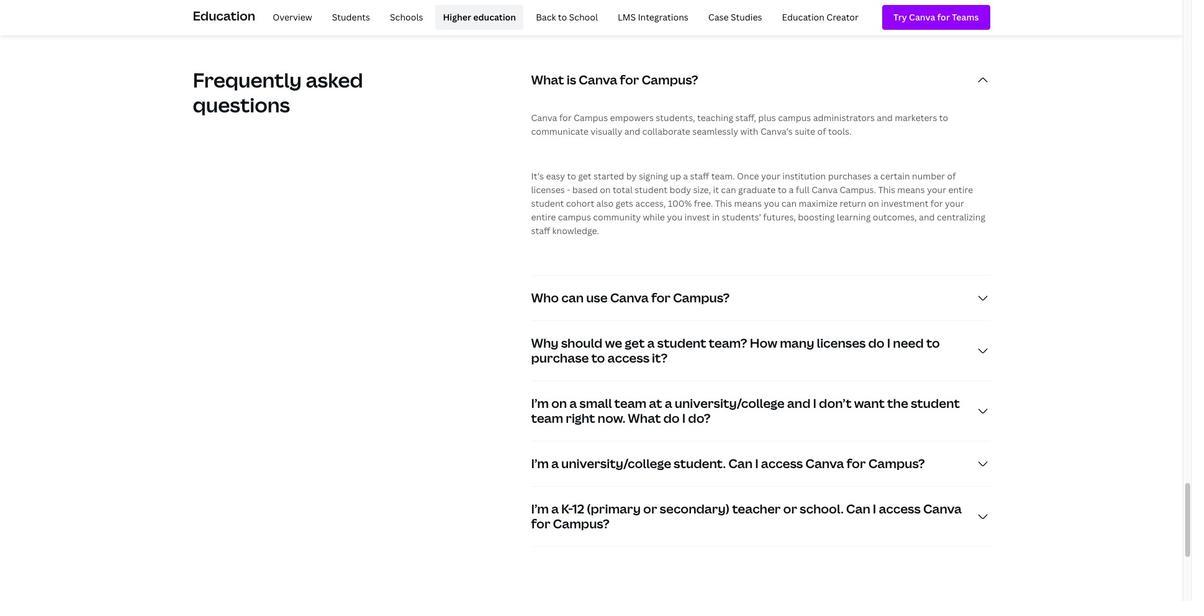 Task type: locate. For each thing, give the bounding box(es) containing it.
to
[[558, 11, 567, 23], [940, 112, 949, 123], [567, 170, 576, 182], [778, 184, 787, 195], [927, 335, 940, 351], [592, 350, 605, 366]]

integrations
[[638, 11, 689, 23]]

what right now.
[[628, 410, 661, 427]]

canva inside i'm a k-12 (primary or secondary) teacher or school. can i access canva for campus?
[[924, 500, 962, 517]]

to inside canva for campus empowers students, teaching staff, plus campus administrators and marketers to communicate visually and collaborate seamlessly with canva's suite of tools.
[[940, 112, 949, 123]]

for up empowers
[[620, 71, 639, 88]]

1 horizontal spatial do
[[869, 335, 885, 351]]

1 horizontal spatial access
[[761, 455, 803, 472]]

0 vertical spatial of
[[818, 125, 826, 137]]

i'm a university/college student. can i access canva for campus? button
[[531, 441, 990, 486]]

a inside why should we get a student team? how many licenses do i need to purchase to access it?
[[648, 335, 655, 351]]

0 vertical spatial university/college
[[675, 395, 785, 412]]

tools.
[[829, 125, 852, 137]]

i right 'school.'
[[873, 500, 877, 517]]

0 vertical spatial get
[[578, 170, 592, 182]]

collaborate
[[643, 125, 691, 137]]

get inside why should we get a student team? how many licenses do i need to purchase to access it?
[[625, 335, 645, 351]]

education creator link
[[775, 5, 866, 30]]

on up also
[[600, 184, 611, 195]]

for up communicate
[[559, 112, 572, 123]]

on inside i'm on a small team at a university/college and i don't want the student team right now. what do i do?
[[552, 395, 567, 412]]

0 vertical spatial entire
[[949, 184, 974, 195]]

a inside i'm a k-12 (primary or secondary) teacher or school. can i access canva for campus?
[[552, 500, 559, 517]]

of
[[818, 125, 826, 137], [948, 170, 956, 182]]

university/college inside i'm on a small team at a university/college and i don't want the student team right now. what do i do?
[[675, 395, 785, 412]]

1 vertical spatial of
[[948, 170, 956, 182]]

get right we
[[625, 335, 645, 351]]

i up teacher at the bottom of the page
[[755, 455, 759, 472]]

1 horizontal spatial on
[[600, 184, 611, 195]]

0 horizontal spatial do
[[664, 410, 680, 427]]

0 vertical spatial on
[[600, 184, 611, 195]]

0 horizontal spatial university/college
[[561, 455, 671, 472]]

1 vertical spatial do
[[664, 410, 680, 427]]

higher
[[443, 11, 471, 23]]

1 i'm from the top
[[531, 395, 549, 412]]

community
[[593, 211, 641, 223]]

teacher
[[732, 500, 781, 517]]

for left k-
[[531, 515, 551, 532]]

need
[[893, 335, 924, 351]]

campus.
[[840, 184, 876, 195]]

number
[[912, 170, 945, 182]]

1 vertical spatial your
[[927, 184, 947, 195]]

frequently
[[193, 66, 302, 93]]

to right marketers
[[940, 112, 949, 123]]

can right 'school.'
[[846, 500, 871, 517]]

on right return
[[869, 197, 879, 209]]

investment
[[881, 197, 929, 209]]

0 vertical spatial i'm
[[531, 395, 549, 412]]

your down number
[[927, 184, 947, 195]]

why
[[531, 335, 559, 351]]

once
[[737, 170, 759, 182]]

i left don't
[[813, 395, 817, 412]]

team left right
[[531, 410, 563, 427]]

1 horizontal spatial entire
[[949, 184, 974, 195]]

2 horizontal spatial on
[[869, 197, 879, 209]]

what is canva for campus? button
[[531, 58, 990, 102]]

it
[[713, 184, 719, 195]]

0 horizontal spatial licenses
[[531, 184, 565, 195]]

visually
[[591, 125, 623, 137]]

to right back
[[558, 11, 567, 23]]

administrators
[[813, 112, 875, 123]]

team?
[[709, 335, 748, 351]]

staff,
[[736, 112, 756, 123]]

schools link
[[383, 5, 431, 30]]

education for education creator
[[782, 11, 825, 23]]

student left team?
[[657, 335, 707, 351]]

1 horizontal spatial or
[[784, 500, 798, 517]]

i'm on a small team at a university/college and i don't want the student team right now. what do i do?
[[531, 395, 960, 427]]

0 vertical spatial can
[[729, 455, 753, 472]]

and left don't
[[787, 395, 811, 412]]

2 i'm from the top
[[531, 455, 549, 472]]

what left "is"
[[531, 71, 564, 88]]

2 vertical spatial access
[[879, 500, 921, 517]]

1 vertical spatial can
[[782, 197, 797, 209]]

1 vertical spatial means
[[735, 197, 762, 209]]

1 horizontal spatial what
[[628, 410, 661, 427]]

0 horizontal spatial can
[[562, 289, 584, 306]]

lms integrations link
[[611, 5, 696, 30]]

1 horizontal spatial you
[[764, 197, 780, 209]]

for inside what is canva for campus? dropdown button
[[620, 71, 639, 88]]

2 vertical spatial your
[[945, 197, 965, 209]]

free.
[[694, 197, 713, 209]]

also
[[597, 197, 614, 209]]

canva
[[579, 71, 618, 88], [531, 112, 557, 123], [812, 184, 838, 195], [610, 289, 649, 306], [806, 455, 844, 472], [924, 500, 962, 517]]

i inside why should we get a student team? how many licenses do i need to purchase to access it?
[[887, 335, 891, 351]]

means up "students'"
[[735, 197, 762, 209]]

0 horizontal spatial means
[[735, 197, 762, 209]]

creator
[[827, 11, 859, 23]]

1 vertical spatial what
[[628, 410, 661, 427]]

licenses inside it's easy to get started by signing up a staff team. once your institution purchases a certain number of licenses - based on total student body size, it can graduate to a full canva campus. this means your entire student cohort also gets access, 100% free. this means you can maximize return on investment for your entire campus community while you invest in students' futures, boosting learning outcomes, and centralizing staff knowledge.
[[531, 184, 565, 195]]

1 vertical spatial can
[[846, 500, 871, 517]]

it's
[[531, 170, 544, 182]]

staff left knowledge. at the top
[[531, 225, 550, 236]]

lms
[[618, 11, 636, 23]]

the
[[888, 395, 909, 412]]

0 vertical spatial can
[[721, 184, 736, 195]]

0 horizontal spatial access
[[608, 350, 650, 366]]

and inside i'm on a small team at a university/college and i don't want the student team right now. what do i do?
[[787, 395, 811, 412]]

your up 'graduate'
[[762, 170, 781, 182]]

1 horizontal spatial university/college
[[675, 395, 785, 412]]

can left use
[[562, 289, 584, 306]]

to up -
[[567, 170, 576, 182]]

can right it
[[721, 184, 736, 195]]

students,
[[656, 112, 695, 123]]

student right the
[[911, 395, 960, 412]]

1 horizontal spatial can
[[846, 500, 871, 517]]

this
[[879, 184, 896, 195], [715, 197, 732, 209]]

case studies link
[[701, 5, 770, 30]]

frequently asked questions
[[193, 66, 363, 118]]

licenses
[[531, 184, 565, 195], [817, 335, 866, 351]]

entire up knowledge. at the top
[[531, 211, 556, 223]]

campus up suite
[[778, 112, 811, 123]]

3 i'm from the top
[[531, 500, 549, 517]]

student inside i'm on a small team at a university/college and i don't want the student team right now. what do i do?
[[911, 395, 960, 412]]

0 horizontal spatial you
[[667, 211, 683, 223]]

do left need
[[869, 335, 885, 351]]

1 vertical spatial this
[[715, 197, 732, 209]]

can
[[721, 184, 736, 195], [782, 197, 797, 209], [562, 289, 584, 306]]

0 horizontal spatial on
[[552, 395, 567, 412]]

0 vertical spatial what
[[531, 71, 564, 88]]

you down 100%
[[667, 211, 683, 223]]

campus up knowledge. at the top
[[558, 211, 591, 223]]

1 horizontal spatial of
[[948, 170, 956, 182]]

0 horizontal spatial education
[[193, 7, 255, 24]]

get inside it's easy to get started by signing up a staff team. once your institution purchases a certain number of licenses - based on total student body size, it can graduate to a full canva campus. this means your entire student cohort also gets access, 100% free. this means you can maximize return on investment for your entire campus community while you invest in students' futures, boosting learning outcomes, and centralizing staff knowledge.
[[578, 170, 592, 182]]

0 vertical spatial licenses
[[531, 184, 565, 195]]

for inside it's easy to get started by signing up a staff team. once your institution purchases a certain number of licenses - based on total student body size, it can graduate to a full canva campus. this means your entire student cohort also gets access, 100% free. this means you can maximize return on investment for your entire campus community while you invest in students' futures, boosting learning outcomes, and centralizing staff knowledge.
[[931, 197, 943, 209]]

i'm inside i'm a k-12 (primary or secondary) teacher or school. can i access canva for campus?
[[531, 500, 549, 517]]

i'm
[[531, 395, 549, 412], [531, 455, 549, 472], [531, 500, 549, 517]]

i left need
[[887, 335, 891, 351]]

1 horizontal spatial campus
[[778, 112, 811, 123]]

or left 'school.'
[[784, 500, 798, 517]]

1 vertical spatial university/college
[[561, 455, 671, 472]]

why should we get a student team? how many licenses do i need to purchase to access it?
[[531, 335, 940, 366]]

for inside i'm a k-12 (primary or secondary) teacher or school. can i access canva for campus?
[[531, 515, 551, 532]]

1 horizontal spatial can
[[721, 184, 736, 195]]

of right number
[[948, 170, 956, 182]]

1 horizontal spatial get
[[625, 335, 645, 351]]

2 vertical spatial i'm
[[531, 500, 549, 517]]

means
[[898, 184, 925, 195], [735, 197, 762, 209]]

this down it
[[715, 197, 732, 209]]

to inside 'link'
[[558, 11, 567, 23]]

education inside menu bar
[[782, 11, 825, 23]]

1 vertical spatial get
[[625, 335, 645, 351]]

2 horizontal spatial access
[[879, 500, 921, 517]]

for down want
[[847, 455, 866, 472]]

menu bar containing overview
[[260, 5, 866, 30]]

entire
[[949, 184, 974, 195], [531, 211, 556, 223]]

for inside 'who can use canva for campus?' dropdown button
[[651, 289, 671, 306]]

in
[[712, 211, 720, 223]]

you up futures, in the right top of the page
[[764, 197, 780, 209]]

staff
[[690, 170, 709, 182], [531, 225, 550, 236]]

for up centralizing
[[931, 197, 943, 209]]

do right at
[[664, 410, 680, 427]]

1 vertical spatial licenses
[[817, 335, 866, 351]]

1 horizontal spatial this
[[879, 184, 896, 195]]

university/college up (primary
[[561, 455, 671, 472]]

education for education
[[193, 7, 255, 24]]

1 vertical spatial you
[[667, 211, 683, 223]]

0 vertical spatial campus
[[778, 112, 811, 123]]

licenses right many
[[817, 335, 866, 351]]

for up it?
[[651, 289, 671, 306]]

and down investment
[[919, 211, 935, 223]]

can right "student."
[[729, 455, 753, 472]]

campus? inside i'm a k-12 (primary or secondary) teacher or school. can i access canva for campus?
[[553, 515, 610, 532]]

back to school link
[[529, 5, 606, 30]]

i'm for i'm on a small team at a university/college and i don't want the student team right now. what do i do?
[[531, 395, 549, 412]]

student up access,
[[635, 184, 668, 195]]

for inside canva for campus empowers students, teaching staff, plus campus administrators and marketers to communicate visually and collaborate seamlessly with canva's suite of tools.
[[559, 112, 572, 123]]

on left the small
[[552, 395, 567, 412]]

education creator
[[782, 11, 859, 23]]

1 horizontal spatial staff
[[690, 170, 709, 182]]

0 vertical spatial access
[[608, 350, 650, 366]]

1 horizontal spatial licenses
[[817, 335, 866, 351]]

up
[[670, 170, 681, 182]]

1 horizontal spatial education
[[782, 11, 825, 23]]

your up centralizing
[[945, 197, 965, 209]]

0 horizontal spatial of
[[818, 125, 826, 137]]

k-
[[561, 500, 573, 517]]

-
[[567, 184, 570, 195]]

means up investment
[[898, 184, 925, 195]]

2 vertical spatial on
[[552, 395, 567, 412]]

0 horizontal spatial entire
[[531, 211, 556, 223]]

0 vertical spatial means
[[898, 184, 925, 195]]

entire up centralizing
[[949, 184, 974, 195]]

university/college down why should we get a student team? how many licenses do i need to purchase to access it?
[[675, 395, 785, 412]]

2 vertical spatial can
[[562, 289, 584, 306]]

1 vertical spatial i'm
[[531, 455, 549, 472]]

i
[[887, 335, 891, 351], [813, 395, 817, 412], [682, 410, 686, 427], [755, 455, 759, 472], [873, 500, 877, 517]]

what
[[531, 71, 564, 88], [628, 410, 661, 427]]

student down easy
[[531, 197, 564, 209]]

0 horizontal spatial campus
[[558, 211, 591, 223]]

1 vertical spatial campus
[[558, 211, 591, 223]]

of right suite
[[818, 125, 826, 137]]

0 horizontal spatial staff
[[531, 225, 550, 236]]

team left at
[[615, 395, 647, 412]]

of inside canva for campus empowers students, teaching staff, plus campus administrators and marketers to communicate visually and collaborate seamlessly with canva's suite of tools.
[[818, 125, 826, 137]]

or right (primary
[[643, 500, 657, 517]]

how
[[750, 335, 778, 351]]

this down certain
[[879, 184, 896, 195]]

communicate
[[531, 125, 589, 137]]

1 vertical spatial staff
[[531, 225, 550, 236]]

0 horizontal spatial or
[[643, 500, 657, 517]]

purchases
[[828, 170, 872, 182]]

menu bar
[[260, 5, 866, 30]]

get up based
[[578, 170, 592, 182]]

can up futures, in the right top of the page
[[782, 197, 797, 209]]

secondary)
[[660, 500, 730, 517]]

staff up size,
[[690, 170, 709, 182]]

0 horizontal spatial get
[[578, 170, 592, 182]]

0 horizontal spatial what
[[531, 71, 564, 88]]

0 vertical spatial do
[[869, 335, 885, 351]]

licenses down easy
[[531, 184, 565, 195]]

0 horizontal spatial this
[[715, 197, 732, 209]]

i'm inside i'm on a small team at a university/college and i don't want the student team right now. what do i do?
[[531, 395, 549, 412]]

i'm for i'm a k-12 (primary or secondary) teacher or school. can i access canva for campus?
[[531, 500, 549, 517]]

i'm a k-12 (primary or secondary) teacher or school. can i access canva for campus? button
[[531, 487, 990, 546]]



Task type: describe. For each thing, give the bounding box(es) containing it.
canva inside it's easy to get started by signing up a staff team. once your institution purchases a certain number of licenses - based on total student body size, it can graduate to a full canva campus. this means your entire student cohort also gets access, 100% free. this means you can maximize return on investment for your entire campus community while you invest in students' futures, boosting learning outcomes, and centralizing staff knowledge.
[[812, 184, 838, 195]]

outcomes,
[[873, 211, 917, 223]]

menu bar inside education element
[[260, 5, 866, 30]]

easy
[[546, 170, 565, 182]]

canva for campus empowers students, teaching staff, plus campus administrators and marketers to communicate visually and collaborate seamlessly with canva's suite of tools.
[[531, 112, 949, 137]]

1 horizontal spatial team
[[615, 395, 647, 412]]

return
[[840, 197, 867, 209]]

can inside dropdown button
[[562, 289, 584, 306]]

to right need
[[927, 335, 940, 351]]

certain
[[881, 170, 910, 182]]

body
[[670, 184, 691, 195]]

to left full
[[778, 184, 787, 195]]

signing
[[639, 170, 668, 182]]

education
[[473, 11, 516, 23]]

is
[[567, 71, 576, 88]]

learning
[[837, 211, 871, 223]]

i'm for i'm a university/college student. can i access canva for campus?
[[531, 455, 549, 472]]

get for we
[[625, 335, 645, 351]]

students link
[[325, 5, 378, 30]]

with
[[741, 125, 759, 137]]

centralizing
[[937, 211, 986, 223]]

boosting
[[798, 211, 835, 223]]

and down empowers
[[625, 125, 640, 137]]

seamlessly
[[693, 125, 739, 137]]

1 or from the left
[[643, 500, 657, 517]]

back
[[536, 11, 556, 23]]

1 vertical spatial access
[[761, 455, 803, 472]]

maximize
[[799, 197, 838, 209]]

i inside i'm a k-12 (primary or secondary) teacher or school. can i access canva for campus?
[[873, 500, 877, 517]]

marketers
[[895, 112, 938, 123]]

canva inside canva for campus empowers students, teaching staff, plus campus administrators and marketers to communicate visually and collaborate seamlessly with canva's suite of tools.
[[531, 112, 557, 123]]

cohort
[[566, 197, 595, 209]]

case studies
[[709, 11, 762, 23]]

we
[[605, 335, 622, 351]]

small
[[580, 395, 612, 412]]

don't
[[819, 395, 852, 412]]

invest
[[685, 211, 710, 223]]

get for to
[[578, 170, 592, 182]]

0 vertical spatial your
[[762, 170, 781, 182]]

0 vertical spatial you
[[764, 197, 780, 209]]

100%
[[668, 197, 692, 209]]

education element
[[193, 0, 990, 35]]

2 horizontal spatial can
[[782, 197, 797, 209]]

school
[[569, 11, 598, 23]]

1 vertical spatial entire
[[531, 211, 556, 223]]

why should we get a student team? how many licenses do i need to purchase to access it? button
[[531, 321, 990, 381]]

0 horizontal spatial can
[[729, 455, 753, 472]]

campus inside it's easy to get started by signing up a staff team. once your institution purchases a certain number of licenses - based on total student body size, it can graduate to a full canva campus. this means your entire student cohort also gets access, 100% free. this means you can maximize return on investment for your entire campus community while you invest in students' futures, boosting learning outcomes, and centralizing staff knowledge.
[[558, 211, 591, 223]]

i left do?
[[682, 410, 686, 427]]

should
[[561, 335, 603, 351]]

1 vertical spatial on
[[869, 197, 879, 209]]

0 vertical spatial staff
[[690, 170, 709, 182]]

asked
[[306, 66, 363, 93]]

it's easy to get started by signing up a staff team. once your institution purchases a certain number of licenses - based on total student body size, it can graduate to a full canva campus. this means your entire student cohort also gets access, 100% free. this means you can maximize return on investment for your entire campus community while you invest in students' futures, boosting learning outcomes, and centralizing staff knowledge.
[[531, 170, 986, 236]]

futures,
[[764, 211, 796, 223]]

access inside why should we get a student team? how many licenses do i need to purchase to access it?
[[608, 350, 650, 366]]

many
[[780, 335, 815, 351]]

studies
[[731, 11, 762, 23]]

what is canva for campus?
[[531, 71, 698, 88]]

plus
[[759, 112, 776, 123]]

i'm a k-12 (primary or secondary) teacher or school. can i access canva for campus?
[[531, 500, 962, 532]]

0 horizontal spatial team
[[531, 410, 563, 427]]

campus
[[574, 112, 608, 123]]

(primary
[[587, 500, 641, 517]]

and left marketers
[[877, 112, 893, 123]]

and inside it's easy to get started by signing up a staff team. once your institution purchases a certain number of licenses - based on total student body size, it can graduate to a full canva campus. this means your entire student cohort also gets access, 100% free. this means you can maximize return on investment for your entire campus community while you invest in students' futures, boosting learning outcomes, and centralizing staff knowledge.
[[919, 211, 935, 223]]

who can use canva for campus? button
[[531, 276, 990, 320]]

overview link
[[265, 5, 320, 30]]

while
[[643, 211, 665, 223]]

campus inside canva for campus empowers students, teaching staff, plus campus administrators and marketers to communicate visually and collaborate seamlessly with canva's suite of tools.
[[778, 112, 811, 123]]

size,
[[693, 184, 711, 195]]

i'm a university/college student. can i access canva for campus?
[[531, 455, 925, 472]]

now.
[[598, 410, 626, 427]]

do inside i'm on a small team at a university/college and i don't want the student team right now. what do i do?
[[664, 410, 680, 427]]

total
[[613, 184, 633, 195]]

schools
[[390, 11, 423, 23]]

purchase
[[531, 350, 589, 366]]

student.
[[674, 455, 726, 472]]

started
[[594, 170, 624, 182]]

full
[[796, 184, 810, 195]]

team.
[[712, 170, 735, 182]]

it?
[[652, 350, 668, 366]]

by
[[627, 170, 637, 182]]

case
[[709, 11, 729, 23]]

questions
[[193, 91, 290, 118]]

1 horizontal spatial means
[[898, 184, 925, 195]]

do inside why should we get a student team? how many licenses do i need to purchase to access it?
[[869, 335, 885, 351]]

empowers
[[610, 112, 654, 123]]

who
[[531, 289, 559, 306]]

who can use canva for campus?
[[531, 289, 730, 306]]

what inside i'm on a small team at a university/college and i don't want the student team right now. what do i do?
[[628, 410, 661, 427]]

i'm on a small team at a university/college and i don't want the student team right now. what do i do? button
[[531, 381, 990, 441]]

of inside it's easy to get started by signing up a staff team. once your institution purchases a certain number of licenses - based on total student body size, it can graduate to a full canva campus. this means your entire student cohort also gets access, 100% free. this means you can maximize return on investment for your entire campus community while you invest in students' futures, boosting learning outcomes, and centralizing staff knowledge.
[[948, 170, 956, 182]]

student inside why should we get a student team? how many licenses do i need to purchase to access it?
[[657, 335, 707, 351]]

suite
[[795, 125, 816, 137]]

do?
[[688, 410, 711, 427]]

0 vertical spatial this
[[879, 184, 896, 195]]

higher education link
[[436, 5, 524, 30]]

licenses inside why should we get a student team? how many licenses do i need to purchase to access it?
[[817, 335, 866, 351]]

students'
[[722, 211, 761, 223]]

institution
[[783, 170, 826, 182]]

to right purchase
[[592, 350, 605, 366]]

students
[[332, 11, 370, 23]]

access inside i'm a k-12 (primary or secondary) teacher or school. can i access canva for campus?
[[879, 500, 921, 517]]

knowledge.
[[553, 225, 599, 236]]

right
[[566, 410, 595, 427]]

lms integrations
[[618, 11, 689, 23]]

use
[[586, 289, 608, 306]]

at
[[649, 395, 662, 412]]

access,
[[636, 197, 666, 209]]

can inside i'm a k-12 (primary or secondary) teacher or school. can i access canva for campus?
[[846, 500, 871, 517]]

for inside i'm a university/college student. can i access canva for campus? dropdown button
[[847, 455, 866, 472]]

gets
[[616, 197, 634, 209]]

based
[[573, 184, 598, 195]]

2 or from the left
[[784, 500, 798, 517]]

i inside i'm a university/college student. can i access canva for campus? dropdown button
[[755, 455, 759, 472]]



Task type: vqa. For each thing, say whether or not it's contained in the screenshot.
get associated with to
yes



